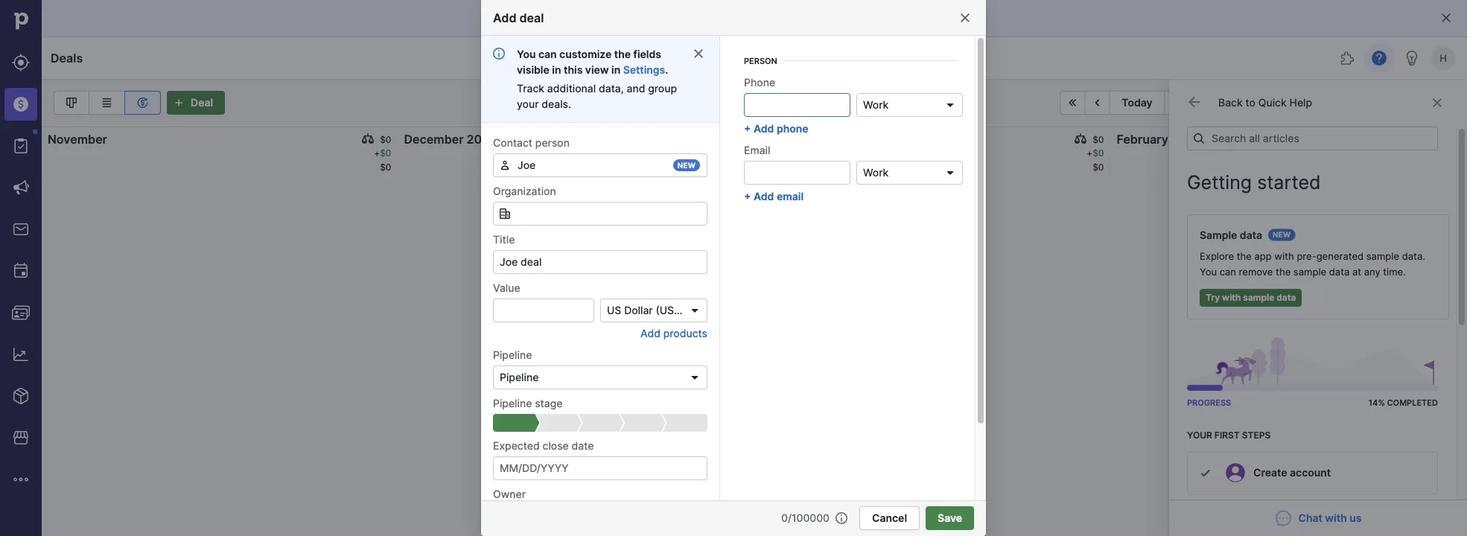 Task type: vqa. For each thing, say whether or not it's contained in the screenshot.
the show related to sources
no



Task type: describe. For each thing, give the bounding box(es) containing it.
organization
[[493, 185, 556, 197]]

home image
[[10, 10, 32, 32]]

your
[[1187, 430, 1212, 441]]

person button
[[732, 52, 957, 70]]

add left deal
[[493, 10, 517, 25]]

pipeline button
[[1220, 91, 1310, 115]]

january
[[760, 132, 807, 146]]

steps
[[1242, 430, 1271, 441]]

sales assistant image
[[1403, 49, 1421, 67]]

cancel
[[872, 512, 907, 525]]

expected close date
[[493, 439, 594, 452]]

stage
[[535, 397, 563, 410]]

quick help image
[[1370, 49, 1388, 67]]

color secondary image
[[1429, 97, 1446, 109]]

add products
[[640, 327, 708, 340]]

work button for + add phone
[[857, 93, 963, 117]]

h
[[1440, 52, 1447, 64]]

remove
[[1239, 266, 1273, 278]]

today
[[1122, 96, 1153, 109]]

settings
[[623, 63, 665, 76]]

time.
[[1383, 266, 1406, 278]]

$0 $0 for december 2023
[[736, 148, 748, 173]]

(usd)
[[656, 304, 685, 317]]

getting started
[[1187, 171, 1321, 194]]

sample data
[[1200, 229, 1263, 241]]

color info image
[[493, 48, 505, 60]]

forecast image
[[134, 94, 152, 112]]

us dollar (usd) button
[[600, 299, 708, 323]]

Pipeline field
[[493, 366, 708, 390]]

contact
[[493, 136, 533, 149]]

color primary image inside "work" popup button
[[944, 99, 956, 111]]

first
[[1215, 430, 1240, 441]]

chat with us
[[1299, 512, 1362, 525]]

with inside "explore the app with pre-generated sample data. you can remove the sample data at any time."
[[1275, 251, 1294, 262]]

email
[[744, 144, 770, 156]]

at
[[1353, 266, 1362, 278]]

deals.
[[542, 98, 571, 110]]

date
[[572, 439, 594, 452]]

close
[[543, 439, 569, 452]]

us
[[1350, 512, 1362, 525]]

december 2023
[[404, 132, 497, 146]]

0 horizontal spatial data
[[1240, 229, 1263, 241]]

group
[[648, 82, 677, 95]]

back to quick help
[[1219, 96, 1312, 109]]

previous month image
[[1088, 97, 1106, 109]]

2024
[[810, 132, 841, 146]]

the inside you can customize the fields visible in this view in
[[614, 48, 631, 60]]

+ add email
[[744, 190, 804, 203]]

14% completed
[[1369, 398, 1438, 408]]

you inside you can customize the fields visible in this view in
[[517, 48, 536, 60]]

work for add phone
[[863, 99, 889, 111]]

person
[[535, 136, 570, 149]]

settings .
[[623, 63, 668, 76]]

deal
[[519, 10, 544, 25]]

can inside you can customize the fields visible in this view in
[[538, 48, 557, 60]]

color undefined image
[[12, 137, 30, 155]]

with for chat with us
[[1325, 512, 1347, 525]]

Search Pipedrive field
[[600, 43, 868, 73]]

quick add image
[[886, 49, 903, 67]]

fields
[[634, 48, 661, 60]]

2 vertical spatial the
[[1276, 266, 1291, 278]]

completed
[[1387, 398, 1438, 408]]

14%
[[1369, 398, 1385, 408]]

additional
[[547, 82, 596, 95]]

track additional data, and group your deals.
[[517, 82, 677, 110]]

you inside "explore the app with pre-generated sample data. you can remove the sample data at any time."
[[1200, 266, 1217, 278]]

US Dollar (USD) field
[[600, 299, 708, 323]]

deal button
[[167, 91, 225, 115]]

us dollar (usd)
[[607, 304, 685, 317]]

color primary image inside new field
[[499, 159, 511, 171]]

1 horizontal spatial sample
[[1294, 266, 1327, 278]]

.
[[665, 63, 668, 76]]

phone
[[744, 76, 775, 89]]

can inside "explore the app with pre-generated sample data. you can remove the sample data at any time."
[[1220, 266, 1236, 278]]

view
[[585, 63, 609, 76]]

with for try with sample data
[[1222, 292, 1241, 303]]

new
[[1273, 231, 1291, 239]]

color primary image inside pipeline popup button
[[689, 372, 701, 384]]

customize
[[559, 48, 612, 60]]

try
[[1206, 292, 1220, 303]]

1 in from the left
[[552, 63, 561, 76]]

work field for email
[[857, 161, 963, 185]]

campaigns image
[[12, 179, 30, 197]]

value
[[493, 282, 520, 294]]

work for add email
[[863, 166, 889, 179]]

add up email
[[754, 122, 774, 135]]

person
[[744, 56, 777, 66]]

h button
[[1429, 43, 1458, 73]]

explore the app with pre-generated sample data. you can remove the sample data at any time.
[[1200, 251, 1425, 278]]

color secondary image
[[1187, 95, 1202, 109]]

+ $0 $0 for january 2024
[[1087, 148, 1104, 173]]

your
[[517, 98, 539, 110]]

owner
[[493, 488, 526, 501]]

2 in from the left
[[611, 63, 621, 76]]

work button for + add email
[[857, 161, 963, 185]]

started
[[1257, 171, 1321, 194]]

MM/DD/YYYY text field
[[493, 457, 708, 480]]

help
[[1290, 96, 1312, 109]]

pipeline button
[[493, 366, 708, 390]]

jump forward 4 months image
[[1193, 97, 1211, 109]]

email
[[777, 190, 804, 203]]



Task type: locate. For each thing, give the bounding box(es) containing it.
insights image
[[12, 346, 30, 363]]

color primary image inside pipeline button
[[1288, 97, 1306, 109]]

1 work from the top
[[863, 99, 889, 111]]

any
[[1364, 266, 1381, 278]]

january 2024
[[760, 132, 841, 146]]

2 + $0 $0 from the left
[[1087, 148, 1104, 173]]

sample inside button
[[1243, 292, 1275, 303]]

1 + $0 $0 from the left
[[374, 148, 391, 173]]

track
[[517, 82, 544, 95]]

0 vertical spatial can
[[538, 48, 557, 60]]

create account
[[1254, 467, 1331, 479]]

0 horizontal spatial in
[[552, 63, 561, 76]]

can
[[538, 48, 557, 60], [1220, 266, 1236, 278]]

visible
[[517, 63, 550, 76]]

sample up any
[[1367, 251, 1400, 262]]

title
[[493, 233, 515, 246]]

expected
[[493, 439, 540, 452]]

1 horizontal spatial can
[[1220, 266, 1236, 278]]

pre-
[[1297, 251, 1317, 262]]

data inside try with sample data button
[[1277, 292, 1296, 303]]

work button
[[857, 93, 963, 117], [857, 161, 963, 185]]

in
[[552, 63, 561, 76], [611, 63, 621, 76]]

jump back 4 months image
[[1064, 97, 1082, 109]]

add down us dollar (usd) popup button
[[640, 327, 661, 340]]

None text field
[[744, 93, 851, 117], [493, 153, 708, 177], [744, 161, 851, 185], [493, 202, 708, 226], [493, 250, 708, 274], [493, 299, 594, 323], [744, 93, 851, 117], [493, 153, 708, 177], [744, 161, 851, 185], [493, 202, 708, 226], [493, 250, 708, 274], [493, 299, 594, 323]]

deal
[[191, 96, 213, 109]]

2 work from the top
[[863, 166, 889, 179]]

None field
[[493, 202, 708, 226]]

1 vertical spatial work
[[863, 166, 889, 179]]

more image
[[12, 471, 30, 489]]

color primary image
[[959, 12, 971, 24], [1288, 97, 1306, 109], [362, 133, 374, 145], [1431, 133, 1443, 145], [944, 167, 956, 179], [499, 208, 511, 220], [689, 305, 701, 317], [689, 372, 701, 384], [836, 512, 848, 524]]

progress
[[1187, 398, 1231, 408]]

dollar
[[624, 304, 653, 317]]

this
[[564, 63, 583, 76]]

and
[[627, 82, 645, 95]]

1 vertical spatial data
[[1329, 266, 1350, 278]]

data up app
[[1240, 229, 1263, 241]]

february
[[1117, 132, 1169, 146]]

december
[[404, 132, 464, 146]]

color primary image
[[1440, 12, 1452, 24], [693, 48, 705, 60], [1224, 97, 1242, 109], [1416, 97, 1434, 109], [1434, 97, 1452, 109], [944, 99, 956, 111], [1193, 133, 1205, 144], [718, 133, 730, 145], [1075, 133, 1087, 145], [499, 159, 511, 171]]

pipeline
[[1245, 96, 1285, 109], [493, 349, 532, 361], [500, 371, 539, 384], [493, 397, 532, 410]]

products
[[663, 327, 708, 340]]

pipeline inside pipeline button
[[1245, 96, 1285, 109]]

sales inbox image
[[12, 220, 30, 238]]

save
[[938, 512, 962, 525]]

the right remove
[[1276, 266, 1291, 278]]

+ $0 $0 for november
[[374, 148, 391, 173]]

color primary inverted image
[[170, 97, 188, 109]]

back
[[1219, 96, 1243, 109]]

pipeline inside pipeline popup button
[[500, 371, 539, 384]]

phone
[[777, 122, 809, 135]]

account
[[1290, 467, 1331, 479]]

november
[[48, 132, 107, 146]]

0 horizontal spatial with
[[1222, 292, 1241, 303]]

contacts image
[[12, 304, 30, 322]]

0 vertical spatial you
[[517, 48, 536, 60]]

0 horizontal spatial + $0 $0
[[374, 148, 391, 173]]

with right app
[[1275, 251, 1294, 262]]

try with sample data
[[1206, 292, 1296, 303]]

marketplace image
[[12, 429, 30, 447]]

color primary image inside "work" popup button
[[944, 167, 956, 179]]

0 horizontal spatial can
[[538, 48, 557, 60]]

1 vertical spatial with
[[1222, 292, 1241, 303]]

with left us
[[1325, 512, 1347, 525]]

add left email
[[754, 190, 774, 203]]

2 horizontal spatial with
[[1325, 512, 1347, 525]]

1 horizontal spatial $0 $0
[[1449, 148, 1461, 173]]

with right try
[[1222, 292, 1241, 303]]

2 horizontal spatial the
[[1276, 266, 1291, 278]]

in left this
[[552, 63, 561, 76]]

app
[[1255, 251, 1272, 262]]

menu item
[[0, 83, 42, 125]]

2023
[[467, 132, 497, 146]]

1 horizontal spatial with
[[1275, 251, 1294, 262]]

explore
[[1200, 251, 1234, 262]]

1 vertical spatial sample
[[1294, 266, 1327, 278]]

in right view
[[611, 63, 621, 76]]

with inside try with sample data button
[[1222, 292, 1241, 303]]

your first steps
[[1187, 430, 1271, 441]]

0 vertical spatial work button
[[857, 93, 963, 117]]

save button
[[926, 506, 974, 530]]

data.
[[1402, 251, 1425, 262]]

chat
[[1299, 512, 1323, 525]]

2 vertical spatial sample
[[1243, 292, 1275, 303]]

today button
[[1110, 91, 1165, 115]]

us
[[607, 304, 621, 317]]

Search all articles text field
[[1187, 127, 1438, 150]]

list image
[[98, 94, 116, 112]]

color primary image inside us dollar (usd) popup button
[[689, 305, 701, 317]]

settings link
[[623, 63, 665, 76]]

0 vertical spatial data
[[1240, 229, 1263, 241]]

+
[[744, 122, 751, 135], [374, 148, 380, 159], [1087, 148, 1093, 159], [744, 190, 751, 203]]

0 vertical spatial with
[[1275, 251, 1294, 262]]

0 horizontal spatial the
[[614, 48, 631, 60]]

1 vertical spatial work button
[[857, 161, 963, 185]]

1 $0 $0 from the left
[[736, 148, 748, 173]]

add deal
[[493, 10, 544, 25]]

contact person
[[493, 136, 570, 149]]

1 work field from the top
[[857, 93, 963, 117]]

deals
[[51, 51, 83, 65]]

pipeline image
[[63, 94, 80, 112]]

can up visible
[[538, 48, 557, 60]]

sample
[[1200, 229, 1237, 241]]

0 horizontal spatial you
[[517, 48, 536, 60]]

2 work button from the top
[[857, 161, 963, 185]]

you
[[517, 48, 536, 60], [1200, 266, 1217, 278]]

0/100000
[[781, 512, 830, 525]]

the left fields
[[614, 48, 631, 60]]

getting
[[1187, 171, 1252, 194]]

menu
[[0, 0, 42, 536]]

2 horizontal spatial sample
[[1367, 251, 1400, 262]]

data
[[1240, 229, 1263, 241], [1329, 266, 1350, 278], [1277, 292, 1296, 303]]

data inside "explore the app with pre-generated sample data. you can remove the sample data at any time."
[[1329, 266, 1350, 278]]

you up visible
[[517, 48, 536, 60]]

1 horizontal spatial data
[[1277, 292, 1296, 303]]

1 horizontal spatial in
[[611, 63, 621, 76]]

$0
[[380, 134, 391, 145], [736, 134, 748, 145], [1093, 134, 1104, 145], [1449, 134, 1461, 145], [380, 148, 391, 159], [736, 148, 748, 159], [1093, 148, 1104, 159], [1449, 148, 1461, 159], [380, 162, 391, 173], [736, 162, 748, 173], [1093, 162, 1104, 173], [1449, 162, 1461, 173]]

1 horizontal spatial + $0 $0
[[1087, 148, 1104, 173]]

pipeline stage
[[493, 397, 563, 410]]

2 vertical spatial data
[[1277, 292, 1296, 303]]

1 horizontal spatial the
[[1237, 251, 1252, 262]]

cancel button
[[860, 506, 920, 530]]

deals image
[[12, 95, 30, 113]]

$0 $0
[[736, 148, 748, 173], [1449, 148, 1461, 173]]

0 vertical spatial work field
[[857, 93, 963, 117]]

color positive image
[[1200, 467, 1212, 479]]

add
[[493, 10, 517, 25], [754, 122, 774, 135], [754, 190, 774, 203], [640, 327, 661, 340]]

1 vertical spatial can
[[1220, 266, 1236, 278]]

0 horizontal spatial sample
[[1243, 292, 1275, 303]]

0 vertical spatial sample
[[1367, 251, 1400, 262]]

2 horizontal spatial data
[[1329, 266, 1350, 278]]

the left app
[[1237, 251, 1252, 262]]

with
[[1275, 251, 1294, 262], [1222, 292, 1241, 303], [1325, 512, 1347, 525]]

work field for phone
[[857, 93, 963, 117]]

0 vertical spatial work
[[863, 99, 889, 111]]

1 vertical spatial you
[[1200, 266, 1217, 278]]

new
[[678, 161, 696, 170]]

data down "explore the app with pre-generated sample data. you can remove the sample data at any time."
[[1277, 292, 1296, 303]]

$0 $0 for february
[[1449, 148, 1461, 173]]

1 vertical spatial work field
[[857, 161, 963, 185]]

you can customize the fields visible in this view in
[[517, 48, 661, 76]]

you down explore
[[1200, 266, 1217, 278]]

data down the generated
[[1329, 266, 1350, 278]]

generated
[[1317, 251, 1364, 262]]

0 vertical spatial the
[[614, 48, 631, 60]]

sample down pre-
[[1294, 266, 1327, 278]]

activities image
[[12, 262, 30, 280]]

leads image
[[12, 54, 30, 72]]

Work field
[[857, 93, 963, 117], [857, 161, 963, 185]]

data,
[[599, 82, 624, 95]]

try with sample data button
[[1200, 289, 1302, 307]]

1 vertical spatial the
[[1237, 251, 1252, 262]]

new field
[[493, 153, 708, 177]]

2 work field from the top
[[857, 161, 963, 185]]

+ add phone
[[744, 122, 809, 135]]

2 $0 $0 from the left
[[1449, 148, 1461, 173]]

1 horizontal spatial you
[[1200, 266, 1217, 278]]

to
[[1246, 96, 1256, 109]]

2 vertical spatial with
[[1325, 512, 1347, 525]]

color primary image inside pipeline button
[[1224, 97, 1242, 109]]

next month image
[[1168, 97, 1186, 109]]

work
[[863, 99, 889, 111], [863, 166, 889, 179]]

sample
[[1367, 251, 1400, 262], [1294, 266, 1327, 278], [1243, 292, 1275, 303]]

1 work button from the top
[[857, 93, 963, 117]]

create
[[1254, 467, 1287, 479]]

can down explore
[[1220, 266, 1236, 278]]

products image
[[12, 387, 30, 405]]

0 horizontal spatial $0 $0
[[736, 148, 748, 173]]

sample down remove
[[1243, 292, 1275, 303]]

quick
[[1259, 96, 1287, 109]]



